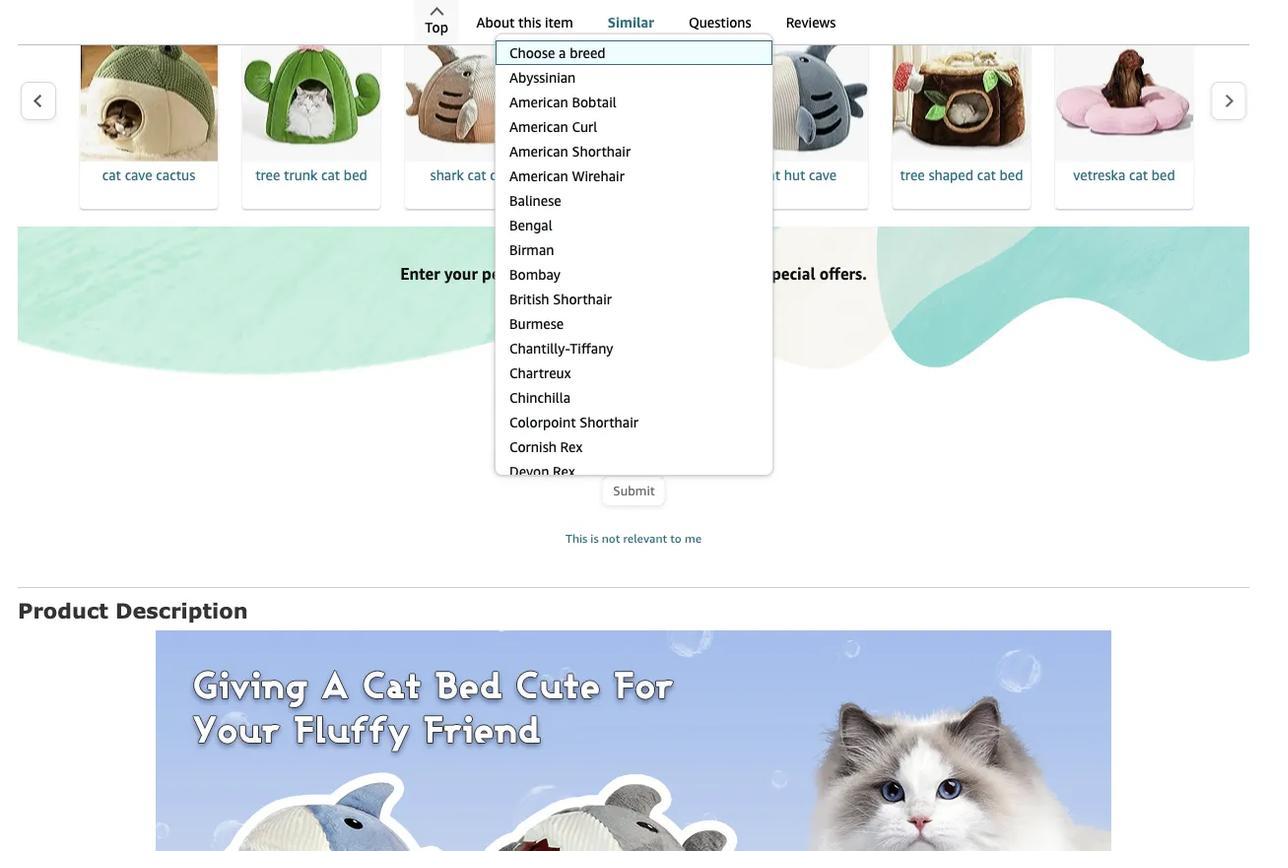 Task type: locate. For each thing, give the bounding box(es) containing it.
2 cave from the left
[[490, 167, 518, 183]]

list
[[57, 22, 1268, 211]]

3 cave from the left
[[809, 167, 837, 183]]

cat cave cactus link
[[80, 24, 218, 209]]

vetreska cat bed link
[[1056, 24, 1194, 209]]

cat hut cave
[[762, 167, 837, 183]]

british shorthair link
[[496, 287, 773, 311]]

2 horizontal spatial cave
[[809, 167, 837, 183]]

next image
[[1224, 93, 1235, 108]]

0 vertical spatial choose
[[510, 45, 555, 61]]

cornish rex link
[[496, 435, 773, 459]]

tree
[[255, 167, 280, 183], [900, 167, 925, 183]]

cave for shark cat cave
[[490, 167, 518, 183]]

choose a breed down colorpoint
[[508, 449, 597, 464]]

cat hut cave link
[[730, 24, 868, 209]]

cat inside cat cave cactus link
[[102, 167, 121, 183]]

tiffany
[[570, 341, 613, 357]]

1 cat from the left
[[102, 167, 121, 183]]

cat right vetreska
[[1130, 167, 1148, 183]]

razure warm tree shape pet house with pad for cats dogs, cute cats tree cave nest sleeping bed puppy house for cats and small dogs, multifunctional all seasons (large) image
[[893, 24, 1031, 162]]

breed inside the choose a breed abyssinian american bobtail american curl american shorthair american wirehair balinese bengal birman bombay british shorthair burmese chantilly-tiffany chartreux chinchilla colorpoint shorthair cornish rex devon rex
[[570, 45, 606, 61]]

0 horizontal spatial cave
[[125, 167, 152, 183]]

not
[[602, 531, 620, 545]]

4 cat from the left
[[762, 167, 781, 183]]

shorthair up wirehair
[[572, 143, 631, 160]]

cave
[[125, 167, 152, 183], [490, 167, 518, 183], [809, 167, 837, 183]]

cave for cat hut cave
[[809, 167, 837, 183]]

tree inside tree shaped cat bed link
[[900, 167, 925, 183]]

offers.
[[820, 265, 867, 283]]

choose a breed link
[[496, 40, 773, 65]]

recommendations
[[595, 265, 728, 283]]

rex
[[560, 439, 583, 455], [553, 464, 575, 480]]

1 horizontal spatial cactus
[[603, 167, 643, 183]]

bengal
[[510, 217, 553, 234]]

0 horizontal spatial cactus
[[156, 167, 195, 183]]

bed right vetreska
[[1152, 167, 1176, 183]]

1 cave from the left
[[125, 167, 152, 183]]

abyssinian link
[[496, 65, 773, 90]]

bed right shaped
[[1000, 167, 1024, 183]]

choose a breed
[[498, 421, 597, 438], [508, 449, 597, 464]]

breed
[[570, 45, 606, 61], [522, 265, 564, 283], [559, 421, 597, 438], [564, 449, 597, 464]]

bed right trunk
[[344, 167, 367, 183]]

cat
[[102, 167, 121, 183], [321, 167, 340, 183], [468, 167, 487, 183], [762, 167, 781, 183], [977, 167, 996, 183], [1130, 167, 1148, 183]]

cat beds for indoor cats - cat bed cave with removable washable cushioned pillow, soft plush premium cotton no deformation pet bed, lively pufferfish cat house design, pink, multiple sizes(s) image
[[568, 24, 706, 162]]

this is not relevant to me link
[[566, 531, 702, 545]]

1 horizontal spatial tree
[[900, 167, 925, 183]]

burmese
[[510, 316, 564, 332]]

cave inside shark cat cave link
[[490, 167, 518, 183]]

1 horizontal spatial cave
[[490, 167, 518, 183]]

devon
[[510, 464, 549, 480]]

2 vertical spatial shorthair
[[580, 414, 639, 431]]

cactus down cute cat bed cave, cat beds for indoor cats, small cat houses with removable washable cushioned pillow. calming cozy soft cat hut. portable no deformation pet bed. (large, green) image
[[156, 167, 195, 183]]

list box
[[495, 40, 773, 852]]

enter
[[400, 265, 440, 283]]

0 vertical spatial a
[[559, 45, 566, 61]]

shark cat cave
[[430, 167, 518, 183]]

a inside the choose a breed abyssinian american bobtail american curl american shorthair american wirehair balinese bengal birman bombay british shorthair burmese chantilly-tiffany chartreux chinchilla colorpoint shorthair cornish rex devon rex
[[559, 45, 566, 61]]

vetreska cat bed
[[1074, 167, 1176, 183]]

cat inside tree shaped cat bed link
[[977, 167, 996, 183]]

tree left shaped
[[900, 167, 925, 183]]

this
[[566, 531, 588, 545]]

a up the cornish at left bottom
[[548, 421, 556, 438]]

a down item
[[559, 45, 566, 61]]

reviews
[[786, 14, 836, 31]]

4 bed from the left
[[1152, 167, 1176, 183]]

choose up abyssinian
[[510, 45, 555, 61]]

2 american from the top
[[510, 119, 568, 135]]

breed down the purebred
[[559, 421, 597, 438]]

cat left hut
[[762, 167, 781, 183]]

5 cat from the left
[[977, 167, 996, 183]]

0 vertical spatial choose a breed
[[498, 421, 597, 438]]

this
[[519, 14, 541, 31]]

shark
[[430, 167, 464, 183]]

colorpoint
[[510, 414, 576, 431]]

chinchilla
[[510, 390, 571, 406]]

Purebred radio
[[496, 380, 634, 411]]

cat right trunk
[[321, 167, 340, 183]]

tree shaped cat bed
[[900, 167, 1024, 183]]

devon rex link
[[496, 459, 773, 484]]

choose
[[510, 45, 555, 61], [498, 421, 545, 438], [508, 449, 550, 464]]

american
[[510, 94, 568, 110], [510, 119, 568, 135], [510, 143, 568, 160], [510, 168, 568, 184]]

choose down colorpoint
[[508, 449, 550, 464]]

choose up the cornish at left bottom
[[498, 421, 545, 438]]

cactus down american shorthair link
[[603, 167, 643, 183]]

shorthair down for
[[553, 291, 612, 308]]

2 cat from the left
[[321, 167, 340, 183]]

2 vertical spatial choose
[[508, 449, 550, 464]]

vetreska
[[1074, 167, 1126, 183]]

cactus
[[156, 167, 195, 183], [603, 167, 643, 183]]

cactus bed
[[603, 167, 670, 183]]

shorthair up 'cornish rex' link
[[580, 414, 639, 431]]

colorpoint shorthair link
[[496, 410, 773, 435]]

cave up balinese on the top left of the page
[[490, 167, 518, 183]]

cat cave cactus
[[102, 167, 195, 183]]

previous image
[[33, 93, 43, 108]]

rex right devon
[[553, 464, 575, 480]]

birman link
[[496, 238, 773, 262]]

a right devon
[[553, 449, 560, 464]]

cat right shark
[[468, 167, 487, 183]]

a
[[559, 45, 566, 61], [548, 421, 556, 438], [553, 449, 560, 464]]

bed
[[344, 167, 367, 183], [646, 167, 670, 183], [1000, 167, 1024, 183], [1152, 167, 1176, 183]]

cat right shaped
[[977, 167, 996, 183]]

1 vertical spatial choose a breed
[[508, 449, 597, 464]]

shark shape cat cave bed with thick cushion, kitten cat soft warm house for indoor cats anti-slip bottom, cat tent with removable washable cushioned pillow, cat hut sleeping bag small dog bed - l image
[[730, 24, 868, 162]]

purebred
[[539, 388, 592, 403]]

3 cat from the left
[[468, 167, 487, 183]]

cave down cute cat bed cave, cat beds for indoor cats, small cat houses with removable washable cushioned pillow. calming cozy soft cat hut. portable no deformation pet bed. (large, green) image
[[125, 167, 152, 183]]

3 bed from the left
[[1000, 167, 1024, 183]]

american curl link
[[496, 114, 773, 139]]

tree trunk cat bed link
[[242, 24, 380, 209]]

shorthair
[[572, 143, 631, 160], [553, 291, 612, 308], [580, 414, 639, 431]]

birman
[[510, 242, 554, 258]]

choose a breed up the cornish at left bottom
[[498, 421, 597, 438]]

american bobtail link
[[496, 90, 773, 114]]

2 tree from the left
[[900, 167, 925, 183]]

cat inside shark cat cave link
[[468, 167, 487, 183]]

questions
[[689, 14, 752, 31]]

1 vertical spatial choose
[[498, 421, 545, 438]]

2 cactus from the left
[[603, 167, 643, 183]]

breed down item
[[570, 45, 606, 61]]

bed down american shorthair link
[[646, 167, 670, 183]]

cave inside cat hut cave 'link'
[[809, 167, 837, 183]]

to
[[670, 531, 682, 545]]

4 american from the top
[[510, 168, 568, 184]]

cave inside cat cave cactus link
[[125, 167, 152, 183]]

tree inside the 'tree trunk cat bed' link
[[255, 167, 280, 183]]

cat down cute cat bed cave, cat beds for indoor cats, small cat houses with removable washable cushioned pillow. calming cozy soft cat hut. portable no deformation pet bed. (large, green) image
[[102, 167, 121, 183]]

submit
[[613, 483, 655, 499]]

rex down colorpoint
[[560, 439, 583, 455]]

cornish
[[510, 439, 557, 455]]

6 cat from the left
[[1130, 167, 1148, 183]]

1 tree from the left
[[255, 167, 280, 183]]

cave right hut
[[809, 167, 837, 183]]

list containing cat cave cactus
[[57, 22, 1268, 211]]

0 horizontal spatial tree
[[255, 167, 280, 183]]

about
[[477, 14, 515, 31]]

dropdown image
[[753, 452, 763, 460]]

None radio
[[634, 380, 772, 411]]

tree left trunk
[[255, 167, 280, 183]]



Task type: describe. For each thing, give the bounding box(es) containing it.
cat inside cat hut cave 'link'
[[762, 167, 781, 183]]

choose a breed abyssinian american bobtail american curl american shorthair american wirehair balinese bengal birman bombay british shorthair burmese chantilly-tiffany chartreux chinchilla colorpoint shorthair cornish rex devon rex
[[510, 45, 639, 480]]

1 american from the top
[[510, 94, 568, 110]]

chantilly-tiffany link
[[496, 336, 773, 361]]

1 vertical spatial shorthair
[[553, 291, 612, 308]]

item
[[545, 14, 573, 31]]

about this item
[[477, 14, 573, 31]]

special
[[765, 265, 816, 283]]

tree for tree trunk cat bed
[[255, 167, 280, 183]]

balinese
[[510, 193, 561, 209]]

tree shaped cat bed link
[[893, 24, 1031, 209]]

1 cactus from the left
[[156, 167, 195, 183]]

bobtail
[[572, 94, 617, 110]]

hut
[[784, 167, 806, 183]]

cat inside vetreska cat bed link
[[1130, 167, 1148, 183]]

bombay
[[510, 267, 561, 283]]

2 vertical spatial a
[[553, 449, 560, 464]]

your
[[444, 265, 478, 283]]

product
[[18, 598, 108, 623]]

for
[[569, 265, 590, 283]]

cactus bed link
[[568, 24, 706, 209]]

abyssinian
[[510, 69, 576, 86]]

0 vertical spatial rex
[[560, 439, 583, 455]]

0 vertical spatial shorthair
[[572, 143, 631, 160]]

pet's
[[482, 265, 518, 283]]

british
[[510, 291, 550, 308]]

curl
[[572, 119, 598, 135]]

is
[[591, 531, 599, 545]]

3 american from the top
[[510, 143, 568, 160]]

choose inside the choose a breed abyssinian american bobtail american curl american shorthair american wirehair balinese bengal birman bombay british shorthair burmese chantilly-tiffany chartreux chinchilla colorpoint shorthair cornish rex devon rex
[[510, 45, 555, 61]]

burmese link
[[496, 311, 773, 336]]

vetreska dog beds for small medium dogs - washable bolster dog sofa supportive dog bed cat beds for indoor cats round dog bed calming pet bed for puppy kitten,26inches cherry blossom image
[[1056, 24, 1194, 162]]

choose a breed option
[[495, 40, 773, 65]]

2 bed from the left
[[646, 167, 670, 183]]

similar
[[608, 14, 654, 31]]

chinchilla link
[[496, 385, 773, 410]]

breed down birman
[[522, 265, 564, 283]]

me
[[685, 531, 702, 545]]

shaped
[[929, 167, 974, 183]]

list box containing choose a breed
[[495, 40, 773, 852]]

tree trunk cat bed
[[255, 167, 367, 183]]

american shorthair link
[[496, 139, 773, 164]]

1 vertical spatial a
[[548, 421, 556, 438]]

top
[[425, 19, 448, 35]]

product description
[[18, 598, 248, 623]]

bombay link
[[496, 262, 773, 287]]

breed right the cornish at left bottom
[[564, 449, 597, 464]]

bengal link
[[496, 213, 773, 238]]

vetreska cactus cat beds for indoor cats - warm cat house pet bed for large cat or small dog, animal cave cat tent kitten bed with removable washable cushion image
[[242, 24, 380, 162]]

and
[[733, 265, 761, 283]]

relevant
[[623, 531, 667, 545]]

balinese link
[[496, 188, 773, 213]]

description
[[115, 598, 248, 623]]

1 vertical spatial rex
[[553, 464, 575, 480]]

purebred option group
[[496, 380, 772, 411]]

tree for tree shaped cat bed
[[900, 167, 925, 183]]

this is not relevant to me
[[566, 531, 702, 545]]

cute cat bed cave, cat beds for indoor cats, small cat houses with removable washable cushioned pillow. calming cozy soft cat hut. portable no deformation pet bed. (large, green) image
[[80, 24, 218, 162]]

trunk
[[284, 167, 318, 183]]

wirehair
[[572, 168, 625, 184]]

shark cat cave link
[[405, 24, 543, 209]]

american wirehair link
[[496, 164, 773, 188]]

chartreux link
[[496, 361, 773, 385]]

qwinee cat mat shark-shaped kennel kitten bed hideout house warm soft comfortable semi-closed cat dog nest grey large image
[[405, 24, 543, 162]]

chantilly-
[[510, 341, 570, 357]]

chartreux
[[510, 365, 571, 381]]

cute cat bed image
[[156, 631, 1112, 852]]

cat inside the 'tree trunk cat bed' link
[[321, 167, 340, 183]]

enter your pet's breed for recommendations and special offers.
[[400, 265, 867, 283]]

1 bed from the left
[[344, 167, 367, 183]]



Task type: vqa. For each thing, say whether or not it's contained in the screenshot.
right the tree
yes



